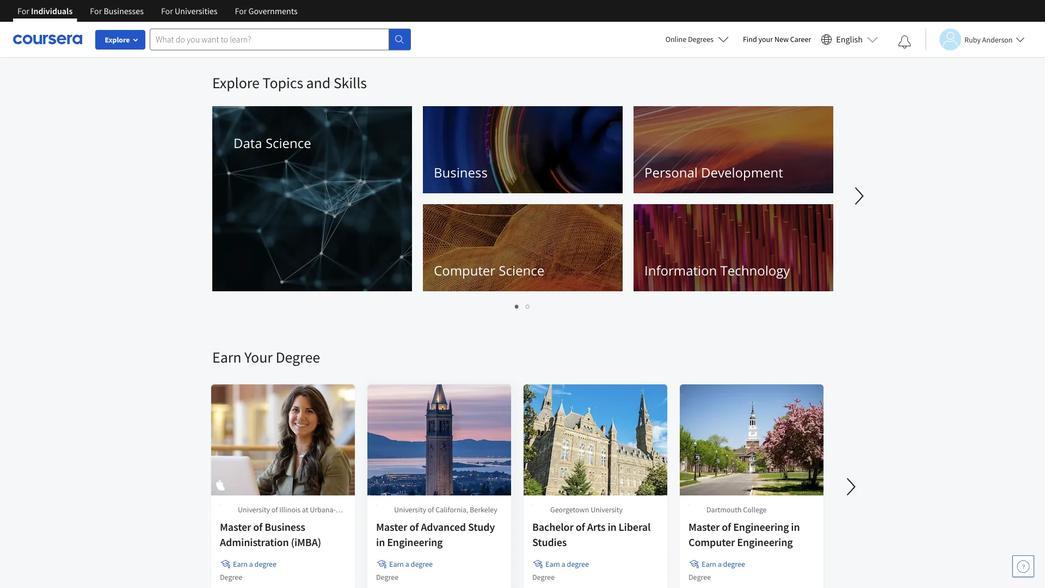 Task type: locate. For each thing, give the bounding box(es) containing it.
earn a degree
[[233, 559, 277, 569], [389, 559, 433, 569], [546, 559, 589, 569], [702, 559, 745, 569]]

next slide image
[[847, 183, 873, 209], [838, 474, 865, 500]]

list containing 1
[[212, 299, 833, 312]]

earn down the administration
[[233, 559, 248, 569]]

computer science
[[434, 262, 545, 279]]

degree down master of advanced study in engineering on the left bottom
[[411, 559, 433, 569]]

None search field
[[150, 29, 411, 50]]

0 horizontal spatial placeholder image
[[220, 504, 221, 505]]

0 vertical spatial science
[[266, 134, 311, 152]]

new
[[775, 34, 789, 44]]

personal
[[645, 164, 698, 181]]

0 horizontal spatial business
[[265, 520, 305, 534]]

engineering
[[734, 520, 789, 534], [387, 535, 443, 549], [737, 535, 793, 549]]

science up 1
[[499, 262, 545, 279]]

science for data science
[[266, 134, 311, 152]]

1 placeholder image from the left
[[220, 504, 221, 505]]

of left advanced
[[410, 520, 419, 534]]

1 master from the left
[[220, 520, 251, 534]]

a down the administration
[[249, 559, 253, 569]]

1 vertical spatial business
[[265, 520, 305, 534]]

2
[[526, 301, 530, 311]]

in inside bachelor of arts in liberal studies
[[608, 520, 617, 534]]

university
[[238, 505, 270, 515], [394, 505, 426, 515], [591, 505, 623, 515]]

master of business administration (imba)
[[220, 520, 321, 549]]

master of advanced study in engineering
[[376, 520, 495, 549]]

computer science link
[[423, 204, 623, 291]]

university for advanced
[[394, 505, 426, 515]]

for universities
[[161, 5, 218, 16]]

georgetown university
[[550, 505, 623, 515]]

in inside master of engineering in computer engineering
[[791, 520, 800, 534]]

banner navigation
[[9, 0, 306, 22]]

degree for advanced
[[411, 559, 433, 569]]

earn down master of engineering in computer engineering at the bottom right of page
[[702, 559, 717, 569]]

berkeley
[[470, 505, 498, 515]]

2 for from the left
[[90, 5, 102, 16]]

of up the administration
[[253, 520, 263, 534]]

2 horizontal spatial in
[[791, 520, 800, 534]]

urbana-
[[310, 505, 336, 515]]

technology
[[721, 262, 790, 279]]

administration
[[220, 535, 289, 549]]

list inside explore topics and skills carousel element
[[212, 299, 833, 312]]

for
[[17, 5, 29, 16], [90, 5, 102, 16], [161, 5, 173, 16], [235, 5, 247, 16]]

placeholder image up the administration
[[220, 504, 221, 505]]

of inside master of advanced study in engineering
[[410, 520, 419, 534]]

0 horizontal spatial in
[[376, 535, 385, 549]]

degree
[[255, 559, 277, 569], [411, 559, 433, 569], [567, 559, 589, 569], [723, 559, 745, 569]]

your
[[244, 348, 273, 367]]

1 vertical spatial explore
[[212, 73, 260, 92]]

bachelor
[[532, 520, 574, 534]]

2 earn a degree from the left
[[389, 559, 433, 569]]

information technology
[[645, 262, 790, 279]]

university inside university of illinois at urbana- champaign
[[238, 505, 270, 515]]

3 earn a degree from the left
[[546, 559, 589, 569]]

champaign
[[238, 516, 274, 525]]

next slide image inside explore topics and skills carousel element
[[847, 183, 873, 209]]

business image
[[423, 106, 623, 193]]

placeholder image right urbana-
[[376, 504, 377, 505]]

university for business
[[238, 505, 270, 515]]

governments
[[249, 5, 298, 16]]

placeholder image
[[220, 504, 221, 505], [376, 504, 377, 505], [689, 504, 690, 505]]

0 vertical spatial computer
[[434, 262, 496, 279]]

for individuals
[[17, 5, 73, 16]]

3 degree from the left
[[567, 559, 589, 569]]

explore
[[105, 35, 130, 45], [212, 73, 260, 92]]

earn
[[212, 348, 241, 367], [233, 559, 248, 569], [389, 559, 404, 569], [546, 559, 560, 569], [702, 559, 717, 569]]

4 a from the left
[[718, 559, 722, 569]]

find your new career link
[[738, 33, 817, 46]]

earn for bachelor of arts in liberal studies
[[546, 559, 560, 569]]

for left universities
[[161, 5, 173, 16]]

next slide image inside the earn your degree carousel 'element'
[[838, 474, 865, 500]]

science right the data
[[266, 134, 311, 152]]

3 placeholder image from the left
[[689, 504, 690, 505]]

computer
[[434, 262, 496, 279], [689, 535, 735, 549]]

1 vertical spatial computer
[[689, 535, 735, 549]]

1 degree from the left
[[255, 559, 277, 569]]

of for illinois
[[272, 505, 278, 515]]

of left illinois
[[272, 505, 278, 515]]

arts
[[587, 520, 606, 534]]

of inside university of illinois at urbana- champaign
[[272, 505, 278, 515]]

explore left topics
[[212, 73, 260, 92]]

for governments
[[235, 5, 298, 16]]

1 horizontal spatial computer
[[689, 535, 735, 549]]

find your new career
[[743, 34, 811, 44]]

for left individuals
[[17, 5, 29, 16]]

a down studies
[[562, 559, 566, 569]]

a down master of advanced study in engineering on the left bottom
[[405, 559, 409, 569]]

science
[[266, 134, 311, 152], [499, 262, 545, 279]]

for for businesses
[[90, 5, 102, 16]]

business link
[[423, 106, 623, 193]]

earn left your
[[212, 348, 241, 367]]

0 vertical spatial next slide image
[[847, 183, 873, 209]]

information technology link
[[634, 204, 834, 291]]

1 earn a degree from the left
[[233, 559, 277, 569]]

degree down master of engineering in computer engineering at the bottom right of page
[[723, 559, 745, 569]]

and
[[306, 73, 331, 92]]

2 horizontal spatial university
[[591, 505, 623, 515]]

in for engineering
[[791, 520, 800, 534]]

1 university from the left
[[238, 505, 270, 515]]

1
[[515, 301, 519, 311]]

0 vertical spatial explore
[[105, 35, 130, 45]]

1 horizontal spatial explore
[[212, 73, 260, 92]]

1 vertical spatial next slide image
[[838, 474, 865, 500]]

explore topics and skills carousel element
[[207, 58, 1045, 315]]

2 master from the left
[[376, 520, 407, 534]]

2 horizontal spatial master
[[689, 520, 720, 534]]

university up the champaign
[[238, 505, 270, 515]]

4 earn a degree from the left
[[702, 559, 745, 569]]

in
[[608, 520, 617, 534], [791, 520, 800, 534], [376, 535, 385, 549]]

degree
[[276, 348, 320, 367], [220, 572, 242, 582], [376, 572, 399, 582], [532, 572, 555, 582], [689, 572, 711, 582]]

ruby
[[965, 35, 981, 44]]

for left businesses
[[90, 5, 102, 16]]

data science
[[234, 134, 311, 152]]

information technology image
[[634, 204, 834, 291]]

master inside master of business administration (imba)
[[220, 520, 251, 534]]

individuals
[[31, 5, 73, 16]]

1 horizontal spatial placeholder image
[[376, 504, 377, 505]]

2 a from the left
[[405, 559, 409, 569]]

earn a degree for business
[[233, 559, 277, 569]]

of
[[272, 505, 278, 515], [428, 505, 434, 515], [253, 520, 263, 534], [410, 520, 419, 534], [576, 520, 585, 534], [722, 520, 731, 534]]

engineering for master of advanced study in engineering
[[387, 535, 443, 549]]

3 a from the left
[[562, 559, 566, 569]]

1 horizontal spatial master
[[376, 520, 407, 534]]

2 degree from the left
[[411, 559, 433, 569]]

master inside master of engineering in computer engineering
[[689, 520, 720, 534]]

placeholder image left dartmouth
[[689, 504, 690, 505]]

a for advanced
[[405, 559, 409, 569]]

degree for engineering
[[723, 559, 745, 569]]

dartmouth
[[707, 505, 742, 515]]

explore inside dropdown button
[[105, 35, 130, 45]]

degree for arts
[[567, 559, 589, 569]]

placeholder image for master of advanced study in engineering
[[376, 504, 377, 505]]

career
[[790, 34, 811, 44]]

of left the california,
[[428, 505, 434, 515]]

of down dartmouth
[[722, 520, 731, 534]]

1 horizontal spatial science
[[499, 262, 545, 279]]

degree down the administration
[[255, 559, 277, 569]]

english button
[[817, 22, 883, 57]]

degree down bachelor of arts in liberal studies
[[567, 559, 589, 569]]

a down master of engineering in computer engineering at the bottom right of page
[[718, 559, 722, 569]]

master down dartmouth
[[689, 520, 720, 534]]

0 horizontal spatial master
[[220, 520, 251, 534]]

0 horizontal spatial computer
[[434, 262, 496, 279]]

personal development image
[[634, 106, 834, 193]]

degree for master of engineering in computer engineering
[[689, 572, 711, 582]]

degree for master of advanced study in engineering
[[376, 572, 399, 582]]

0 horizontal spatial university
[[238, 505, 270, 515]]

engineering inside master of advanced study in engineering
[[387, 535, 443, 549]]

bachelor of arts in liberal studies
[[532, 520, 651, 549]]

for businesses
[[90, 5, 144, 16]]

4 for from the left
[[235, 5, 247, 16]]

for left governments
[[235, 5, 247, 16]]

of left arts
[[576, 520, 585, 534]]

online degrees button
[[657, 27, 738, 51]]

explore for explore
[[105, 35, 130, 45]]

0 horizontal spatial science
[[266, 134, 311, 152]]

business inside master of business administration (imba)
[[265, 520, 305, 534]]

earn down studies
[[546, 559, 560, 569]]

degrees
[[688, 34, 714, 44]]

degree for master of business administration (imba)
[[220, 572, 242, 582]]

4 degree from the left
[[723, 559, 745, 569]]

master up the administration
[[220, 520, 251, 534]]

earn a degree down the administration
[[233, 559, 277, 569]]

for for individuals
[[17, 5, 29, 16]]

earn down master of advanced study in engineering on the left bottom
[[389, 559, 404, 569]]

earn a degree down studies
[[546, 559, 589, 569]]

university up arts
[[591, 505, 623, 515]]

show notifications image
[[898, 35, 911, 48]]

of inside master of business administration (imba)
[[253, 520, 263, 534]]

placeholder image for master of business administration (imba)
[[220, 504, 221, 505]]

1 for from the left
[[17, 5, 29, 16]]

of inside master of engineering in computer engineering
[[722, 520, 731, 534]]

0 vertical spatial business
[[434, 164, 488, 181]]

1 horizontal spatial in
[[608, 520, 617, 534]]

english
[[836, 34, 863, 45]]

list
[[212, 299, 833, 312]]

master inside master of advanced study in engineering
[[376, 520, 407, 534]]

earn your degree carousel element
[[207, 315, 1045, 588]]

2 horizontal spatial placeholder image
[[689, 504, 690, 505]]

3 for from the left
[[161, 5, 173, 16]]

data
[[234, 134, 262, 152]]

0 horizontal spatial explore
[[105, 35, 130, 45]]

3 master from the left
[[689, 520, 720, 534]]

earn for master of business administration (imba)
[[233, 559, 248, 569]]

business
[[434, 164, 488, 181], [265, 520, 305, 534]]

university up master of advanced study in engineering on the left bottom
[[394, 505, 426, 515]]

explore down the "for businesses"
[[105, 35, 130, 45]]

a for engineering
[[718, 559, 722, 569]]

for for governments
[[235, 5, 247, 16]]

earn a degree down master of engineering in computer engineering at the bottom right of page
[[702, 559, 745, 569]]

next slide image for earn your degree
[[838, 474, 865, 500]]

of inside bachelor of arts in liberal studies
[[576, 520, 585, 534]]

1 horizontal spatial university
[[394, 505, 426, 515]]

a
[[249, 559, 253, 569], [405, 559, 409, 569], [562, 559, 566, 569], [718, 559, 722, 569]]

1 horizontal spatial business
[[434, 164, 488, 181]]

business inside explore topics and skills carousel element
[[434, 164, 488, 181]]

master left advanced
[[376, 520, 407, 534]]

2 university from the left
[[394, 505, 426, 515]]

1 a from the left
[[249, 559, 253, 569]]

master
[[220, 520, 251, 534], [376, 520, 407, 534], [689, 520, 720, 534]]

1 vertical spatial science
[[499, 262, 545, 279]]

earn a degree down master of advanced study in engineering on the left bottom
[[389, 559, 433, 569]]

2 placeholder image from the left
[[376, 504, 377, 505]]

study
[[468, 520, 495, 534]]



Task type: vqa. For each thing, say whether or not it's contained in the screenshot.
middle 'in'
yes



Task type: describe. For each thing, give the bounding box(es) containing it.
dartmouth college
[[707, 505, 767, 515]]

earn a degree for advanced
[[389, 559, 433, 569]]

at
[[302, 505, 308, 515]]

earn a degree for arts
[[546, 559, 589, 569]]

online degrees
[[666, 34, 714, 44]]

illinois
[[279, 505, 301, 515]]

science for computer science
[[499, 262, 545, 279]]

information
[[645, 262, 717, 279]]

2 button
[[523, 299, 534, 312]]

explore topics and skills
[[212, 73, 367, 92]]

personal development
[[645, 164, 783, 181]]

What do you want to learn? text field
[[150, 29, 389, 50]]

california,
[[436, 505, 468, 515]]

master of engineering in computer engineering
[[689, 520, 800, 549]]

data science link
[[212, 106, 412, 291]]

earn a degree for engineering
[[702, 559, 745, 569]]

computer science image
[[423, 204, 623, 291]]

of for engineering
[[722, 520, 731, 534]]

college
[[743, 505, 767, 515]]

liberal
[[619, 520, 651, 534]]

anderson
[[983, 35, 1013, 44]]

advanced
[[421, 520, 466, 534]]

businesses
[[104, 5, 144, 16]]

master for master of advanced study in engineering
[[376, 520, 407, 534]]

studies
[[532, 535, 567, 549]]

placeholder image
[[532, 504, 534, 505]]

explore for explore topics and skills
[[212, 73, 260, 92]]

earn your degree
[[212, 348, 320, 367]]

help center image
[[1017, 560, 1030, 573]]

topics
[[263, 73, 303, 92]]

find
[[743, 34, 757, 44]]

of for advanced
[[410, 520, 419, 534]]

next slide image for explore topics and skills
[[847, 183, 873, 209]]

master for master of business administration (imba)
[[220, 520, 251, 534]]

of for california,
[[428, 505, 434, 515]]

in for arts
[[608, 520, 617, 534]]

earn for master of advanced study in engineering
[[389, 559, 404, 569]]

earn for master of engineering in computer engineering
[[702, 559, 717, 569]]

personal development link
[[634, 106, 834, 193]]

a for business
[[249, 559, 253, 569]]

degree for bachelor of arts in liberal studies
[[532, 572, 555, 582]]

your
[[759, 34, 773, 44]]

degree for business
[[255, 559, 277, 569]]

in inside master of advanced study in engineering
[[376, 535, 385, 549]]

university of california, berkeley
[[394, 505, 498, 515]]

ruby anderson button
[[926, 29, 1025, 50]]

1 button
[[512, 299, 523, 312]]

university of illinois at urbana- champaign
[[238, 505, 336, 525]]

coursera image
[[13, 31, 82, 48]]

for for universities
[[161, 5, 173, 16]]

ruby anderson
[[965, 35, 1013, 44]]

a for arts
[[562, 559, 566, 569]]

(imba)
[[291, 535, 321, 549]]

placeholder image for master of engineering in computer engineering
[[689, 504, 690, 505]]

data science image
[[212, 106, 412, 291]]

of for arts
[[576, 520, 585, 534]]

georgetown
[[550, 505, 589, 515]]

of for business
[[253, 520, 263, 534]]

universities
[[175, 5, 218, 16]]

skills
[[334, 73, 367, 92]]

explore button
[[95, 30, 145, 50]]

master for master of engineering in computer engineering
[[689, 520, 720, 534]]

computer inside master of engineering in computer engineering
[[689, 535, 735, 549]]

development
[[701, 164, 783, 181]]

computer inside computer science link
[[434, 262, 496, 279]]

3 university from the left
[[591, 505, 623, 515]]

online
[[666, 34, 687, 44]]

engineering for master of engineering in computer engineering
[[737, 535, 793, 549]]



